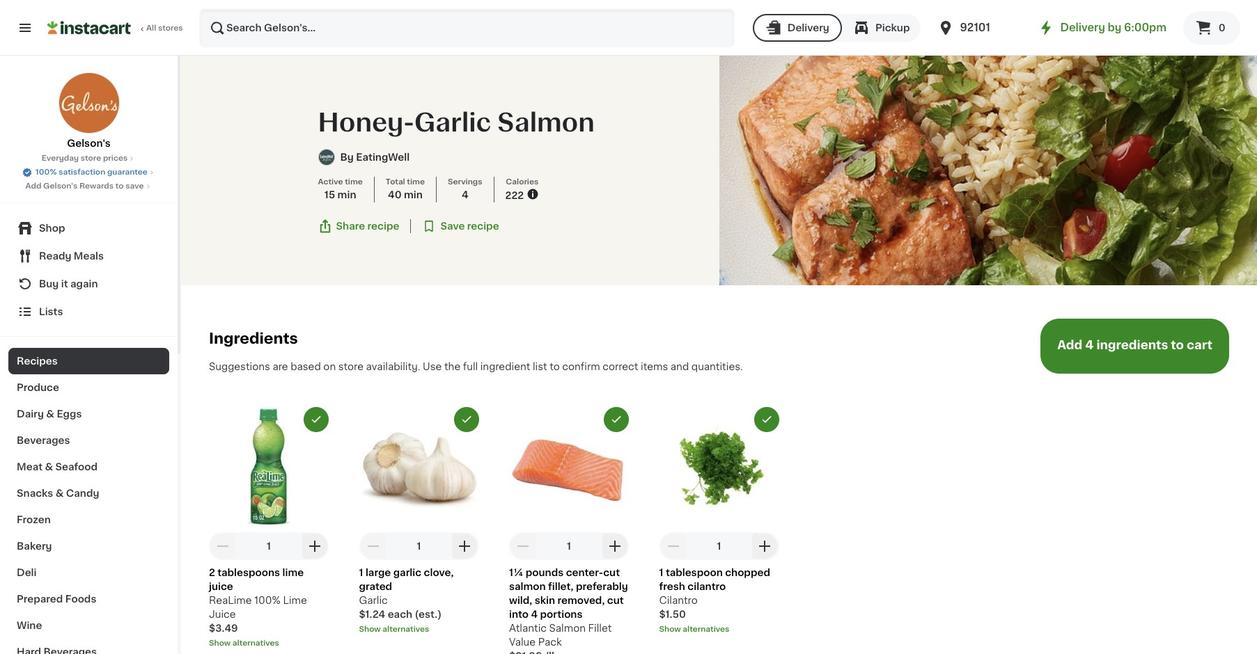 Task type: describe. For each thing, give the bounding box(es) containing it.
dairy
[[17, 410, 44, 419]]

increment quantity image for 1 large garlic clove, grated
[[457, 538, 473, 555]]

recipe for share recipe
[[367, 222, 399, 231]]

100% satisfaction guarantee
[[36, 169, 148, 176]]

unselect item image
[[310, 414, 322, 426]]

6:00pm
[[1124, 22, 1167, 33]]

grated
[[359, 582, 392, 592]]

1 vertical spatial cut
[[607, 596, 624, 606]]

clove,
[[424, 568, 454, 578]]

calories
[[506, 178, 539, 186]]

share recipe button
[[318, 220, 399, 234]]

service type group
[[753, 14, 921, 42]]

deli
[[17, 568, 37, 578]]

decrement quantity image for tablespoons
[[215, 538, 231, 555]]

3 product group from the left
[[509, 407, 629, 655]]

buy
[[39, 279, 59, 289]]

value
[[509, 638, 536, 648]]

confirm
[[562, 362, 600, 372]]

snacks
[[17, 489, 53, 499]]

by eatingwell
[[340, 152, 410, 162]]

center-
[[566, 568, 603, 578]]

shop link
[[8, 215, 169, 242]]

items
[[641, 362, 668, 372]]

2 unselect item image from the left
[[610, 414, 623, 426]]

recipe for save recipe
[[467, 222, 499, 231]]

snacks & candy link
[[8, 481, 169, 507]]

pounds
[[526, 568, 564, 578]]

1 for 2 tablespoons lime juice
[[267, 542, 271, 552]]

again
[[70, 279, 98, 289]]

availability.
[[366, 362, 420, 372]]

2
[[209, 568, 215, 578]]

delivery for delivery by 6:00pm
[[1060, 22, 1105, 33]]

add gelson's rewards to save
[[25, 182, 144, 190]]

removed,
[[558, 596, 605, 606]]

snacks & candy
[[17, 489, 99, 499]]

alternatives for garlic
[[383, 626, 429, 634]]

stores
[[158, 24, 183, 32]]

portions
[[540, 610, 583, 620]]

by
[[1108, 22, 1122, 33]]

show alternatives button for alternatives
[[659, 625, 779, 636]]

40
[[388, 190, 402, 200]]

salmon inside the 1¼ pounds center-cut salmon fillet, preferably wild, skin removed, cut into 4 portions atlantic salmon fillet value pack
[[549, 624, 586, 634]]

$1.24
[[359, 610, 385, 620]]

0 vertical spatial salmon
[[497, 111, 595, 135]]

honey-garlic salmon
[[318, 111, 595, 135]]

time for 40 min
[[407, 178, 425, 186]]

instacart logo image
[[47, 20, 131, 36]]

recipes link
[[8, 348, 169, 375]]

1 large garlic clove, grated garlic $1.24 each (est.) show alternatives
[[359, 568, 454, 634]]

the
[[444, 362, 461, 372]]

and
[[671, 362, 689, 372]]

are
[[273, 362, 288, 372]]

suggestions are based on store availability. use the full ingredient list to confirm correct items and quantities.
[[209, 362, 743, 372]]

1¼
[[509, 568, 523, 578]]

1 product group from the left
[[209, 407, 329, 650]]

1 inside 1 tablespoon chopped fresh cilantro cilantro $1.50 show alternatives
[[659, 568, 663, 578]]

delivery button
[[753, 14, 842, 42]]

ingredients
[[209, 332, 298, 346]]

0 vertical spatial cut
[[603, 568, 620, 578]]

into
[[509, 610, 529, 620]]

recipes
[[17, 357, 58, 366]]

atlantic
[[509, 624, 547, 634]]

unselect item image for clove,
[[460, 414, 473, 426]]

share recipe
[[336, 222, 399, 231]]

min for 40 min
[[404, 190, 423, 200]]

dairy & eggs
[[17, 410, 82, 419]]

1 for 1 large garlic clove, grated
[[417, 542, 421, 552]]

salmon
[[509, 582, 546, 592]]

meals
[[74, 251, 104, 261]]

gelson's link
[[58, 72, 119, 150]]

meat
[[17, 462, 43, 472]]

lime
[[282, 568, 304, 578]]

on
[[323, 362, 336, 372]]

all stores link
[[47, 8, 184, 47]]

alternatives for realime 100% lime juice
[[233, 640, 279, 648]]

decrement quantity image
[[665, 538, 682, 555]]

add 4 ingredients to cart
[[1057, 340, 1213, 351]]

increment quantity image for 1¼ pounds center-cut salmon fillet, preferably wild, skin removed, cut into 4 portions
[[607, 538, 623, 555]]

tablespoon
[[666, 568, 723, 578]]

& for meat
[[45, 462, 53, 472]]

3 decrement quantity image from the left
[[515, 538, 531, 555]]

ingredient
[[480, 362, 530, 372]]

delivery by 6:00pm link
[[1038, 20, 1167, 36]]

suggestions
[[209, 362, 270, 372]]

add for add gelson's rewards to save
[[25, 182, 41, 190]]

skin
[[535, 596, 555, 606]]

show alternatives button for $3.49
[[209, 639, 329, 650]]

cilantro
[[688, 582, 726, 592]]

delivery for delivery
[[788, 23, 829, 33]]

juice
[[209, 582, 233, 592]]

4 for add
[[1085, 340, 1094, 351]]

large
[[366, 568, 391, 578]]

save recipe button
[[422, 220, 499, 234]]

correct
[[603, 362, 638, 372]]

meat & seafood link
[[8, 454, 169, 481]]



Task type: locate. For each thing, give the bounding box(es) containing it.
increment quantity image for 1 tablespoon chopped fresh cilantro
[[757, 538, 773, 555]]

& for snacks
[[56, 489, 64, 499]]

decrement quantity image
[[215, 538, 231, 555], [365, 538, 381, 555], [515, 538, 531, 555]]

2 time from the left
[[407, 178, 425, 186]]

decrement quantity image up 1¼
[[515, 538, 531, 555]]

4 left ingredients on the right
[[1085, 340, 1094, 351]]

to for rewards
[[115, 182, 124, 190]]

1 horizontal spatial to
[[550, 362, 560, 372]]

1 vertical spatial &
[[45, 462, 53, 472]]

4 for servings
[[462, 190, 468, 200]]

2 horizontal spatial unselect item image
[[760, 414, 773, 426]]

alternatives down each
[[383, 626, 429, 634]]

1 horizontal spatial increment quantity image
[[607, 538, 623, 555]]

cart
[[1187, 340, 1213, 351]]

0 horizontal spatial alternatives
[[233, 640, 279, 648]]

show down $1.24
[[359, 626, 381, 634]]

add inside button
[[1057, 340, 1083, 351]]

time
[[345, 178, 363, 186], [407, 178, 425, 186]]

everyday store prices
[[42, 155, 128, 162]]

product group
[[209, 407, 329, 650], [359, 407, 479, 636], [509, 407, 629, 655], [659, 407, 779, 636]]

guarantee
[[107, 169, 148, 176]]

0 vertical spatial 4
[[462, 190, 468, 200]]

0 horizontal spatial show alternatives button
[[209, 639, 329, 650]]

1 left the large
[[359, 568, 363, 578]]

add up shop
[[25, 182, 41, 190]]

1 up tablespoon
[[717, 542, 721, 552]]

honey-
[[318, 111, 414, 135]]

0 horizontal spatial decrement quantity image
[[215, 538, 231, 555]]

0 horizontal spatial 4
[[462, 190, 468, 200]]

100% satisfaction guarantee button
[[22, 164, 156, 178]]

garlic inside 1 large garlic clove, grated garlic $1.24 each (est.) show alternatives
[[359, 596, 388, 606]]

to right list
[[550, 362, 560, 372]]

1 vertical spatial salmon
[[549, 624, 586, 634]]

0 vertical spatial add
[[25, 182, 41, 190]]

0 horizontal spatial store
[[81, 155, 101, 162]]

min for 15 min
[[338, 190, 356, 200]]

fillet,
[[548, 582, 574, 592]]

222
[[505, 191, 524, 200]]

gelson's down satisfaction
[[43, 182, 77, 190]]

0 horizontal spatial unselect item image
[[460, 414, 473, 426]]

lists link
[[8, 298, 169, 326]]

100%
[[36, 169, 57, 176], [254, 596, 281, 606]]

tablespoons
[[217, 568, 280, 578]]

4 product group from the left
[[659, 407, 779, 636]]

show alternatives button down cilantro
[[659, 625, 779, 636]]

decrement quantity image up the 2 at the left of the page
[[215, 538, 231, 555]]

2 vertical spatial &
[[56, 489, 64, 499]]

produce link
[[8, 375, 169, 401]]

min inside total time 40 min
[[404, 190, 423, 200]]

fillet
[[588, 624, 612, 634]]

wine
[[17, 621, 42, 631]]

1 up center-
[[567, 542, 571, 552]]

beverages link
[[8, 428, 169, 454]]

delivery inside button
[[788, 23, 829, 33]]

1 vertical spatial garlic
[[359, 596, 388, 606]]

show alternatives button down (est.)
[[359, 625, 479, 636]]

lists
[[39, 307, 63, 317]]

alternatives down $1.50
[[683, 626, 730, 634]]

pickup button
[[842, 14, 921, 42]]

everyday store prices link
[[42, 153, 136, 164]]

recipe inside button
[[467, 222, 499, 231]]

ready meals button
[[8, 242, 169, 270]]

bakery link
[[8, 534, 169, 560]]

92101
[[960, 22, 990, 33]]

4 down servings
[[462, 190, 468, 200]]

1 inside 1 large garlic clove, grated garlic $1.24 each (est.) show alternatives
[[359, 568, 363, 578]]

ready
[[39, 251, 71, 261]]

time right 'total'
[[407, 178, 425, 186]]

time inside total time 40 min
[[407, 178, 425, 186]]

1 horizontal spatial store
[[338, 362, 364, 372]]

cut down preferably
[[607, 596, 624, 606]]

show for $1.24
[[359, 626, 381, 634]]

all
[[146, 24, 156, 32]]

100% inside 2 tablespoons lime juice realime 100% lime juice $3.49 show alternatives
[[254, 596, 281, 606]]

1 vertical spatial 4
[[1085, 340, 1094, 351]]

total
[[386, 178, 405, 186]]

3 unselect item image from the left
[[760, 414, 773, 426]]

increment quantity image
[[306, 538, 323, 555]]

everyday
[[42, 155, 79, 162]]

2 tablespoons lime juice realime 100% lime juice $3.49 show alternatives
[[209, 568, 307, 648]]

alternatives inside 2 tablespoons lime juice realime 100% lime juice $3.49 show alternatives
[[233, 640, 279, 648]]

it
[[61, 279, 68, 289]]

garlic up $1.24
[[359, 596, 388, 606]]

show for lime
[[209, 640, 231, 648]]

1 horizontal spatial 4
[[531, 610, 538, 620]]

increment quantity image
[[457, 538, 473, 555], [607, 538, 623, 555], [757, 538, 773, 555]]

1 up tablespoons
[[267, 542, 271, 552]]

show down the $3.49
[[209, 640, 231, 648]]

None search field
[[199, 8, 735, 47]]

1 recipe from the left
[[367, 222, 399, 231]]

add gelson's rewards to save link
[[25, 181, 152, 192]]

min inside active time 15 min
[[338, 190, 356, 200]]

juice
[[209, 610, 236, 620]]

each
[[388, 610, 412, 620]]

gelson's logo image
[[58, 72, 119, 134]]

2 horizontal spatial 4
[[1085, 340, 1094, 351]]

& right meat
[[45, 462, 53, 472]]

pickup
[[875, 23, 910, 33]]

1 up garlic
[[417, 542, 421, 552]]

save
[[440, 222, 465, 231]]

4 inside "servings 4"
[[462, 190, 468, 200]]

Search field
[[201, 10, 733, 46]]

1 up fresh
[[659, 568, 663, 578]]

show inside 1 tablespoon chopped fresh cilantro cilantro $1.50 show alternatives
[[659, 626, 681, 634]]

1 vertical spatial 100%
[[254, 596, 281, 606]]

store
[[81, 155, 101, 162], [338, 362, 364, 372]]

2 horizontal spatial alternatives
[[683, 626, 730, 634]]

cilantro
[[659, 596, 698, 606]]

0 horizontal spatial min
[[338, 190, 356, 200]]

$3.49
[[209, 624, 238, 634]]

1 vertical spatial add
[[1057, 340, 1083, 351]]

& left eggs
[[46, 410, 54, 419]]

1 increment quantity image from the left
[[457, 538, 473, 555]]

1 for 1 tablespoon chopped fresh cilantro
[[717, 542, 721, 552]]

show alternatives button down the $3.49
[[209, 639, 329, 650]]

ready meals
[[39, 251, 104, 261]]

3 increment quantity image from the left
[[757, 538, 773, 555]]

recipe right "share"
[[367, 222, 399, 231]]

show inside 2 tablespoons lime juice realime 100% lime juice $3.49 show alternatives
[[209, 640, 231, 648]]

alternatives down the $3.49
[[233, 640, 279, 648]]

1 horizontal spatial min
[[404, 190, 423, 200]]

beverages
[[17, 436, 70, 446]]

show down $1.50
[[659, 626, 681, 634]]

2 decrement quantity image from the left
[[365, 538, 381, 555]]

2 recipe from the left
[[467, 222, 499, 231]]

buy it again
[[39, 279, 98, 289]]

0 horizontal spatial delivery
[[788, 23, 829, 33]]

2 vertical spatial 4
[[531, 610, 538, 620]]

cut
[[603, 568, 620, 578], [607, 596, 624, 606]]

2 product group from the left
[[359, 407, 479, 636]]

1 horizontal spatial decrement quantity image
[[365, 538, 381, 555]]

2 horizontal spatial show
[[659, 626, 681, 634]]

wild,
[[509, 596, 532, 606]]

chopped
[[725, 568, 770, 578]]

0 horizontal spatial increment quantity image
[[457, 538, 473, 555]]

1 horizontal spatial show
[[359, 626, 381, 634]]

add 4 ingredients to cart button
[[1041, 319, 1229, 374]]

1 horizontal spatial delivery
[[1060, 22, 1105, 33]]

delivery inside 'delivery by 6:00pm' link
[[1060, 22, 1105, 33]]

1 horizontal spatial 100%
[[254, 596, 281, 606]]

0 horizontal spatial add
[[25, 182, 41, 190]]

2 horizontal spatial show alternatives button
[[659, 625, 779, 636]]

0 horizontal spatial to
[[115, 182, 124, 190]]

2 horizontal spatial increment quantity image
[[757, 538, 773, 555]]

1 horizontal spatial add
[[1057, 340, 1083, 351]]

dairy & eggs link
[[8, 401, 169, 428]]

quantities.
[[691, 362, 743, 372]]

save
[[126, 182, 144, 190]]

show inside 1 large garlic clove, grated garlic $1.24 each (est.) show alternatives
[[359, 626, 381, 634]]

0 horizontal spatial recipe
[[367, 222, 399, 231]]

buy it again link
[[8, 270, 169, 298]]

min right 40
[[404, 190, 423, 200]]

list
[[533, 362, 547, 372]]

1 time from the left
[[345, 178, 363, 186]]

cut up preferably
[[603, 568, 620, 578]]

& for dairy
[[46, 410, 54, 419]]

alternatives inside 1 tablespoon chopped fresh cilantro cilantro $1.50 show alternatives
[[683, 626, 730, 634]]

100% inside button
[[36, 169, 57, 176]]

1 vertical spatial gelson's
[[43, 182, 77, 190]]

0 vertical spatial to
[[115, 182, 124, 190]]

produce
[[17, 383, 59, 393]]

2 increment quantity image from the left
[[607, 538, 623, 555]]

recipe right save
[[467, 222, 499, 231]]

0 horizontal spatial garlic
[[359, 596, 388, 606]]

fresh
[[659, 582, 685, 592]]

2 min from the left
[[404, 190, 423, 200]]

realime
[[209, 596, 252, 606]]

0 vertical spatial garlic
[[414, 111, 491, 135]]

unselect item image for fresh
[[760, 414, 773, 426]]

frozen link
[[8, 507, 169, 534]]

1 tablespoon chopped fresh cilantro cilantro $1.50 show alternatives
[[659, 568, 770, 634]]

1 vertical spatial store
[[338, 362, 364, 372]]

min
[[338, 190, 356, 200], [404, 190, 423, 200]]

eggs
[[57, 410, 82, 419]]

garlic
[[393, 568, 421, 578]]

1 horizontal spatial alternatives
[[383, 626, 429, 634]]

1 horizontal spatial garlic
[[414, 111, 491, 135]]

based
[[291, 362, 321, 372]]

bakery
[[17, 542, 52, 552]]

eatingwell
[[356, 152, 410, 162]]

& left candy
[[56, 489, 64, 499]]

by
[[340, 152, 354, 162]]

2 horizontal spatial to
[[1171, 340, 1184, 351]]

0 vertical spatial 100%
[[36, 169, 57, 176]]

100% down the everyday
[[36, 169, 57, 176]]

0 vertical spatial gelson's
[[67, 139, 111, 148]]

active
[[318, 178, 343, 186]]

store inside 'link'
[[81, 155, 101, 162]]

store right on
[[338, 362, 364, 372]]

0 horizontal spatial time
[[345, 178, 363, 186]]

share
[[336, 222, 365, 231]]

0 horizontal spatial 100%
[[36, 169, 57, 176]]

1 vertical spatial to
[[1171, 340, 1184, 351]]

wine link
[[8, 613, 169, 639]]

salmon up "calories"
[[497, 111, 595, 135]]

candy
[[66, 489, 99, 499]]

4 up 'atlantic'
[[531, 610, 538, 620]]

4
[[462, 190, 468, 200], [1085, 340, 1094, 351], [531, 610, 538, 620]]

0 vertical spatial &
[[46, 410, 54, 419]]

to for ingredients
[[1171, 340, 1184, 351]]

pack
[[538, 638, 562, 648]]

garlic up servings
[[414, 111, 491, 135]]

92101 button
[[938, 8, 1021, 47]]

to inside add 4 ingredients to cart button
[[1171, 340, 1184, 351]]

alternatives inside 1 large garlic clove, grated garlic $1.24 each (est.) show alternatives
[[383, 626, 429, 634]]

1 decrement quantity image from the left
[[215, 538, 231, 555]]

1 horizontal spatial unselect item image
[[610, 414, 623, 426]]

honey-garlic salmon image
[[719, 56, 1257, 286]]

to left cart
[[1171, 340, 1184, 351]]

min right 15
[[338, 190, 356, 200]]

0 horizontal spatial show
[[209, 640, 231, 648]]

unselect item image
[[460, 414, 473, 426], [610, 414, 623, 426], [760, 414, 773, 426]]

store up the 100% satisfaction guarantee button
[[81, 155, 101, 162]]

0 button
[[1183, 11, 1240, 45]]

gelson's up the everyday store prices 'link'
[[67, 139, 111, 148]]

time inside active time 15 min
[[345, 178, 363, 186]]

decrement quantity image for large
[[365, 538, 381, 555]]

recipe
[[367, 222, 399, 231], [467, 222, 499, 231]]

servings 4
[[448, 178, 482, 200]]

to left the save
[[115, 182, 124, 190]]

time right active
[[345, 178, 363, 186]]

salmon down portions
[[549, 624, 586, 634]]

(est.)
[[415, 610, 442, 620]]

1 horizontal spatial recipe
[[467, 222, 499, 231]]

decrement quantity image up the large
[[365, 538, 381, 555]]

shop
[[39, 224, 65, 233]]

1 for 1¼ pounds center-cut salmon fillet, preferably wild, skin removed, cut into 4 portions
[[567, 542, 571, 552]]

recipe inside button
[[367, 222, 399, 231]]

add for add 4 ingredients to cart
[[1057, 340, 1083, 351]]

time for 15 min
[[345, 178, 363, 186]]

1 min from the left
[[338, 190, 356, 200]]

add left ingredients on the right
[[1057, 340, 1083, 351]]

to inside add gelson's rewards to save link
[[115, 182, 124, 190]]

100% left lime
[[254, 596, 281, 606]]

4 inside the 1¼ pounds center-cut salmon fillet, preferably wild, skin removed, cut into 4 portions atlantic salmon fillet value pack
[[531, 610, 538, 620]]

add
[[25, 182, 41, 190], [1057, 340, 1083, 351]]

4 inside button
[[1085, 340, 1094, 351]]

show alternatives button for (est.)
[[359, 625, 479, 636]]

0 vertical spatial store
[[81, 155, 101, 162]]

prepared foods
[[17, 595, 96, 605]]

2 vertical spatial to
[[550, 362, 560, 372]]

$1.50
[[659, 610, 686, 620]]

1 unselect item image from the left
[[460, 414, 473, 426]]

1 horizontal spatial show alternatives button
[[359, 625, 479, 636]]

1 horizontal spatial time
[[407, 178, 425, 186]]

2 horizontal spatial decrement quantity image
[[515, 538, 531, 555]]

preferably
[[576, 582, 628, 592]]



Task type: vqa. For each thing, say whether or not it's contained in the screenshot.


